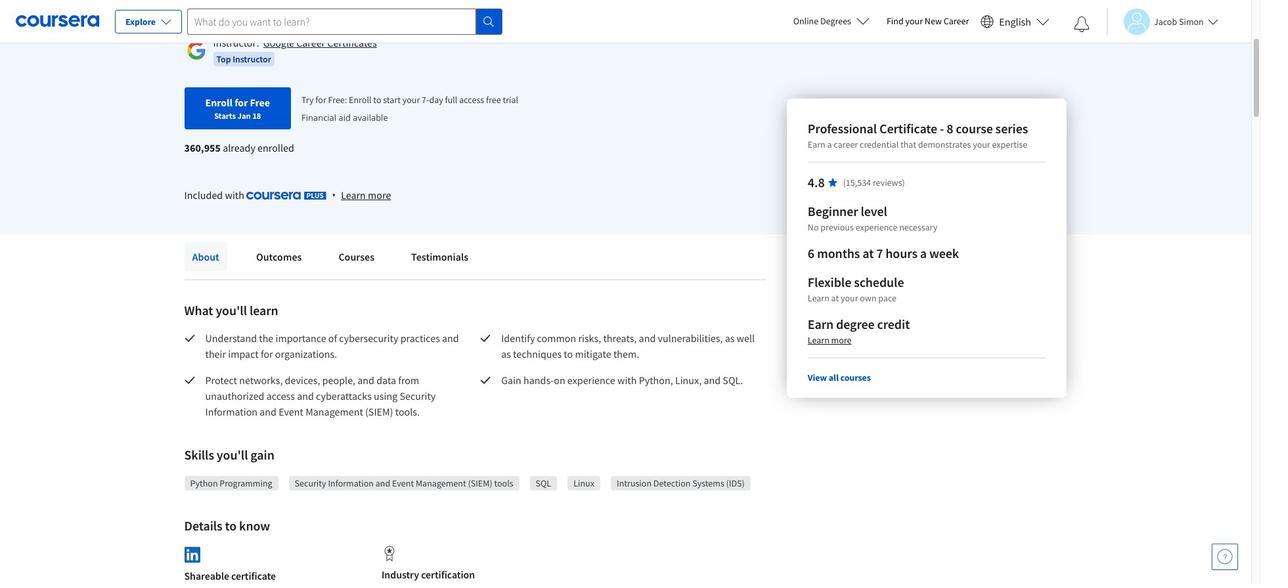 Task type: describe. For each thing, give the bounding box(es) containing it.
taught
[[203, 5, 233, 18]]

enroll inside enroll for free starts jan 18
[[205, 96, 233, 109]]

at inside flexible schedule learn at your own pace
[[831, 292, 839, 304]]

1 horizontal spatial information
[[328, 477, 374, 489]]

common
[[537, 332, 576, 345]]

data
[[376, 374, 396, 387]]

linux
[[573, 477, 594, 489]]

skills
[[184, 447, 214, 463]]

from
[[398, 374, 419, 387]]

demonstrates
[[918, 139, 971, 150]]

What do you want to learn? text field
[[187, 8, 476, 34]]

(15,534
[[843, 177, 871, 188]]

protect networks, devices, people, and data from unauthorized access and cyberattacks using security information and event management (siem) tools.
[[205, 374, 438, 418]]

certificate
[[231, 569, 276, 582]]

6 months at 7 hours a week
[[808, 245, 959, 261]]

months
[[817, 245, 860, 261]]

sql
[[536, 477, 551, 489]]

risks,
[[578, 332, 601, 345]]

more inside "• learn more"
[[368, 188, 391, 202]]

more inside earn degree credit learn more
[[831, 334, 851, 346]]

schedule
[[854, 274, 904, 290]]

information inside protect networks, devices, people, and data from unauthorized access and cyberattacks using security information and event management (siem) tools.
[[205, 405, 258, 418]]

online degrees button
[[783, 7, 880, 35]]

1 vertical spatial (siem)
[[468, 477, 492, 489]]

explore button
[[115, 10, 182, 33]]

event inside protect networks, devices, people, and data from unauthorized access and cyberattacks using security information and event management (siem) tools.
[[279, 405, 303, 418]]

them.
[[613, 347, 639, 361]]

instructor
[[233, 53, 271, 65]]

jan
[[237, 110, 251, 121]]

hours
[[885, 245, 917, 261]]

certificate
[[879, 120, 937, 137]]

find your new career
[[887, 15, 969, 27]]

details
[[184, 518, 222, 534]]

practices
[[400, 332, 440, 345]]

1 vertical spatial event
[[392, 477, 414, 489]]

gain hands-on experience with python, linux, and sql.
[[501, 374, 743, 387]]

7-
[[422, 94, 429, 106]]

on
[[554, 374, 565, 387]]

your inside try for free: enroll to start your 7-day full access free trial financial aid available
[[402, 94, 420, 106]]

earn inside professional certificate - 8 course series earn a career credential that demonstrates your expertise
[[808, 139, 825, 150]]

techniques
[[513, 347, 562, 361]]

own
[[860, 292, 877, 304]]

1 horizontal spatial a
[[920, 245, 927, 261]]

learn more link for degree
[[808, 334, 851, 346]]

linux,
[[675, 374, 702, 387]]

networks,
[[239, 374, 283, 387]]

free:
[[328, 94, 347, 106]]

2 vertical spatial to
[[225, 518, 237, 534]]

your inside flexible schedule learn at your own pace
[[841, 292, 858, 304]]

start
[[383, 94, 401, 106]]

skills you'll gain
[[184, 447, 274, 463]]

credit
[[877, 316, 910, 332]]

organizations.
[[275, 347, 337, 361]]

for for enroll
[[235, 96, 248, 109]]

to inside identify common risks, threats, and vulnerabilities, as well as techniques to mitigate them.
[[564, 347, 573, 361]]

mitigate
[[575, 347, 611, 361]]

career inside 'instructor: google career certificates top instructor'
[[296, 36, 325, 49]]

find your new career link
[[880, 13, 976, 30]]

• learn more
[[332, 188, 391, 202]]

outcomes
[[256, 250, 302, 263]]

professional
[[808, 120, 877, 137]]

online degrees
[[793, 15, 851, 27]]

1 horizontal spatial with
[[617, 374, 637, 387]]

identify common risks, threats, and vulnerabilities, as well as techniques to mitigate them.
[[501, 332, 757, 361]]

show notifications image
[[1074, 16, 1090, 32]]

week
[[929, 245, 959, 261]]

about link
[[184, 242, 227, 271]]

people,
[[322, 374, 355, 387]]

(ids)
[[726, 477, 745, 489]]

earn degree credit learn more
[[808, 316, 910, 346]]

tools.
[[395, 405, 420, 418]]

necessary
[[899, 221, 937, 233]]

all
[[829, 372, 839, 384]]

1 horizontal spatial career
[[944, 15, 969, 27]]

view all courses link
[[808, 372, 871, 384]]

you'll for what
[[216, 302, 247, 319]]

google career certificates image
[[186, 41, 206, 60]]

of
[[328, 332, 337, 345]]

1 vertical spatial security
[[295, 477, 326, 489]]

day
[[429, 94, 443, 106]]

python,
[[639, 374, 673, 387]]

certification
[[421, 568, 475, 581]]

find
[[887, 15, 904, 27]]

gain
[[250, 447, 274, 463]]

aid
[[339, 112, 351, 123]]

learn inside earn degree credit learn more
[[808, 334, 829, 346]]

beginner level no previous experience necessary
[[808, 203, 937, 233]]

top
[[216, 53, 231, 65]]

coursera plus image
[[246, 192, 327, 200]]

outcomes link
[[248, 242, 310, 271]]

you'll for skills
[[217, 447, 248, 463]]

details to know
[[184, 518, 270, 534]]

understand
[[205, 332, 257, 345]]

already
[[223, 141, 255, 154]]

hands-
[[523, 374, 554, 387]]

degrees
[[820, 15, 851, 27]]

degree
[[836, 316, 875, 332]]

python
[[190, 477, 218, 489]]

security inside protect networks, devices, people, and data from unauthorized access and cyberattacks using security information and event management (siem) tools.
[[400, 389, 436, 403]]

what
[[184, 302, 213, 319]]

help center image
[[1217, 549, 1233, 565]]

new
[[925, 15, 942, 27]]

credential
[[860, 139, 899, 150]]

360,955
[[184, 141, 221, 154]]

courses
[[339, 250, 374, 263]]

to inside try for free: enroll to start your 7-day full access free trial financial aid available
[[373, 94, 381, 106]]

enroll for free starts jan 18
[[205, 96, 270, 121]]



Task type: locate. For each thing, give the bounding box(es) containing it.
full
[[445, 94, 457, 106]]

0 horizontal spatial at
[[831, 292, 839, 304]]

1 vertical spatial experience
[[567, 374, 615, 387]]

financial aid available button
[[301, 112, 388, 123]]

to left start
[[373, 94, 381, 106]]

2 horizontal spatial for
[[315, 94, 326, 106]]

1 horizontal spatial enroll
[[349, 94, 371, 106]]

coursera image
[[16, 11, 99, 32]]

at
[[863, 245, 874, 261], [831, 292, 839, 304]]

threats,
[[603, 332, 637, 345]]

more right •
[[368, 188, 391, 202]]

1 earn from the top
[[808, 139, 825, 150]]

enroll
[[349, 94, 371, 106], [205, 96, 233, 109]]

to left know
[[225, 518, 237, 534]]

intrusion
[[617, 477, 652, 489]]

learn up view
[[808, 334, 829, 346]]

learn right •
[[341, 188, 366, 202]]

at left 7
[[863, 245, 874, 261]]

information
[[205, 405, 258, 418], [328, 477, 374, 489]]

1 vertical spatial learn
[[808, 292, 829, 304]]

learn inside "• learn more"
[[341, 188, 366, 202]]

enroll up available on the top of page
[[349, 94, 371, 106]]

-
[[940, 120, 944, 137]]

0 vertical spatial access
[[459, 94, 484, 106]]

access down 'networks,'
[[266, 389, 295, 403]]

your left own
[[841, 292, 858, 304]]

(15,534 reviews)
[[843, 177, 905, 188]]

0 vertical spatial experience
[[856, 221, 897, 233]]

management
[[305, 405, 363, 418], [416, 477, 466, 489]]

access
[[459, 94, 484, 106], [266, 389, 295, 403]]

testimonials
[[411, 250, 468, 263]]

trial
[[503, 94, 518, 106]]

0 horizontal spatial management
[[305, 405, 363, 418]]

enrolled
[[258, 141, 294, 154]]

python programming
[[190, 477, 272, 489]]

previous
[[821, 221, 854, 233]]

0 horizontal spatial experience
[[567, 374, 615, 387]]

enroll up starts
[[205, 96, 233, 109]]

cybersecurity
[[339, 332, 398, 345]]

english inside button
[[999, 15, 1031, 28]]

(siem) down using
[[365, 405, 393, 418]]

management down cyberattacks
[[305, 405, 363, 418]]

0 vertical spatial learn more link
[[341, 187, 391, 203]]

learn down 'flexible'
[[808, 292, 829, 304]]

flexible schedule learn at your own pace
[[808, 274, 904, 304]]

1 horizontal spatial to
[[373, 94, 381, 106]]

8
[[947, 120, 953, 137]]

your down course
[[973, 139, 990, 150]]

your right find
[[905, 15, 923, 27]]

with
[[225, 188, 244, 202], [617, 374, 637, 387]]

0 vertical spatial at
[[863, 245, 874, 261]]

unauthorized
[[205, 389, 264, 403]]

free
[[250, 96, 270, 109]]

0 horizontal spatial event
[[279, 405, 303, 418]]

0 horizontal spatial for
[[235, 96, 248, 109]]

view
[[808, 372, 827, 384]]

protect
[[205, 374, 237, 387]]

0 vertical spatial you'll
[[216, 302, 247, 319]]

1 horizontal spatial (siem)
[[468, 477, 492, 489]]

1 horizontal spatial event
[[392, 477, 414, 489]]

0 horizontal spatial information
[[205, 405, 258, 418]]

courses link
[[331, 242, 382, 271]]

career right new
[[944, 15, 969, 27]]

security information and event management (siem) tools
[[295, 477, 513, 489]]

1 horizontal spatial experience
[[856, 221, 897, 233]]

1 horizontal spatial management
[[416, 477, 466, 489]]

0 horizontal spatial enroll
[[205, 96, 233, 109]]

1 vertical spatial as
[[501, 347, 511, 361]]

0 horizontal spatial a
[[827, 139, 832, 150]]

1 horizontal spatial access
[[459, 94, 484, 106]]

experience down level
[[856, 221, 897, 233]]

1 vertical spatial with
[[617, 374, 637, 387]]

for for try
[[315, 94, 326, 106]]

1 vertical spatial career
[[296, 36, 325, 49]]

0 horizontal spatial (siem)
[[365, 405, 393, 418]]

0 horizontal spatial with
[[225, 188, 244, 202]]

for down the
[[261, 347, 273, 361]]

learn
[[341, 188, 366, 202], [808, 292, 829, 304], [808, 334, 829, 346]]

management left tools
[[416, 477, 466, 489]]

0 vertical spatial as
[[725, 332, 735, 345]]

more down degree at the bottom right of the page
[[831, 334, 851, 346]]

1 horizontal spatial english
[[999, 15, 1031, 28]]

1 horizontal spatial at
[[863, 245, 874, 261]]

0 horizontal spatial to
[[225, 518, 237, 534]]

0 vertical spatial with
[[225, 188, 244, 202]]

expertise
[[992, 139, 1027, 150]]

well
[[737, 332, 755, 345]]

a inside professional certificate - 8 course series earn a career credential that demonstrates your expertise
[[827, 139, 832, 150]]

available
[[353, 112, 388, 123]]

0 horizontal spatial english
[[246, 5, 278, 18]]

a
[[827, 139, 832, 150], [920, 245, 927, 261]]

your inside professional certificate - 8 course series earn a career credential that demonstrates your expertise
[[973, 139, 990, 150]]

try
[[301, 94, 314, 106]]

at down 'flexible'
[[831, 292, 839, 304]]

career
[[834, 139, 858, 150]]

jacob simon
[[1154, 15, 1204, 27]]

for inside understand the importance of cybersecurity practices and their impact for organizations.
[[261, 347, 273, 361]]

devices,
[[285, 374, 320, 387]]

that
[[900, 139, 916, 150]]

security right programming
[[295, 477, 326, 489]]

a left career
[[827, 139, 832, 150]]

included with
[[184, 188, 246, 202]]

0 vertical spatial security
[[400, 389, 436, 403]]

google career certificates link
[[263, 36, 377, 49]]

jacob
[[1154, 15, 1177, 27]]

0 vertical spatial information
[[205, 405, 258, 418]]

0 vertical spatial earn
[[808, 139, 825, 150]]

testimonials link
[[403, 242, 476, 271]]

(siem) inside protect networks, devices, people, and data from unauthorized access and cyberattacks using security information and event management (siem) tools.
[[365, 405, 393, 418]]

2 vertical spatial learn
[[808, 334, 829, 346]]

for
[[315, 94, 326, 106], [235, 96, 248, 109], [261, 347, 273, 361]]

courses
[[840, 372, 871, 384]]

1 vertical spatial information
[[328, 477, 374, 489]]

experience
[[856, 221, 897, 233], [567, 374, 615, 387]]

experience inside beginner level no previous experience necessary
[[856, 221, 897, 233]]

earn left degree at the bottom right of the page
[[808, 316, 834, 332]]

1 vertical spatial a
[[920, 245, 927, 261]]

you'll up python programming
[[217, 447, 248, 463]]

1 horizontal spatial security
[[400, 389, 436, 403]]

1 vertical spatial access
[[266, 389, 295, 403]]

0 vertical spatial learn
[[341, 188, 366, 202]]

0 horizontal spatial learn more link
[[341, 187, 391, 203]]

included
[[184, 188, 223, 202]]

0 vertical spatial management
[[305, 405, 363, 418]]

learn more link down degree at the bottom right of the page
[[808, 334, 851, 346]]

0 vertical spatial career
[[944, 15, 969, 27]]

2 earn from the top
[[808, 316, 834, 332]]

experience down mitigate
[[567, 374, 615, 387]]

to down common
[[564, 347, 573, 361]]

0 vertical spatial to
[[373, 94, 381, 106]]

0 horizontal spatial security
[[295, 477, 326, 489]]

for right try
[[315, 94, 326, 106]]

(siem) left tools
[[468, 477, 492, 489]]

you'll up understand
[[216, 302, 247, 319]]

1 horizontal spatial learn more link
[[808, 334, 851, 346]]

career down what do you want to learn? text field on the left top
[[296, 36, 325, 49]]

1 vertical spatial to
[[564, 347, 573, 361]]

pace
[[878, 292, 897, 304]]

impact
[[228, 347, 259, 361]]

flexible
[[808, 274, 851, 290]]

1 vertical spatial more
[[831, 334, 851, 346]]

as down identify
[[501, 347, 511, 361]]

as left well
[[725, 332, 735, 345]]

(siem)
[[365, 405, 393, 418], [468, 477, 492, 489]]

0 vertical spatial event
[[279, 405, 303, 418]]

earn left career
[[808, 139, 825, 150]]

360,955 already enrolled
[[184, 141, 294, 154]]

1 horizontal spatial as
[[725, 332, 735, 345]]

learn
[[250, 302, 278, 319]]

and inside understand the importance of cybersecurity practices and their impact for organizations.
[[442, 332, 459, 345]]

1 horizontal spatial for
[[261, 347, 273, 361]]

access right full
[[459, 94, 484, 106]]

and inside identify common risks, threats, and vulnerabilities, as well as techniques to mitigate them.
[[639, 332, 656, 345]]

0 vertical spatial (siem)
[[365, 405, 393, 418]]

professional certificate - 8 course series earn a career credential that demonstrates your expertise
[[808, 120, 1028, 150]]

access inside try for free: enroll to start your 7-day full access free trial financial aid available
[[459, 94, 484, 106]]

more
[[368, 188, 391, 202], [831, 334, 851, 346]]

a left week
[[920, 245, 927, 261]]

0 vertical spatial more
[[368, 188, 391, 202]]

2 horizontal spatial to
[[564, 347, 573, 361]]

earn inside earn degree credit learn more
[[808, 316, 834, 332]]

for inside try for free: enroll to start your 7-day full access free trial financial aid available
[[315, 94, 326, 106]]

1 vertical spatial at
[[831, 292, 839, 304]]

0 horizontal spatial access
[[266, 389, 295, 403]]

with down them.
[[617, 374, 637, 387]]

learn more link
[[341, 187, 391, 203], [808, 334, 851, 346]]

your inside find your new career link
[[905, 15, 923, 27]]

for inside enroll for free starts jan 18
[[235, 96, 248, 109]]

management inside protect networks, devices, people, and data from unauthorized access and cyberattacks using security information and event management (siem) tools.
[[305, 405, 363, 418]]

learn inside flexible schedule learn at your own pace
[[808, 292, 829, 304]]

1 vertical spatial management
[[416, 477, 466, 489]]

to
[[373, 94, 381, 106], [564, 347, 573, 361], [225, 518, 237, 534]]

course
[[956, 120, 993, 137]]

career
[[944, 15, 969, 27], [296, 36, 325, 49]]

enroll inside try for free: enroll to start your 7-day full access free trial financial aid available
[[349, 94, 371, 106]]

access inside protect networks, devices, people, and data from unauthorized access and cyberattacks using security information and event management (siem) tools.
[[266, 389, 295, 403]]

for up jan
[[235, 96, 248, 109]]

0 horizontal spatial career
[[296, 36, 325, 49]]

None search field
[[187, 8, 502, 34]]

security down from
[[400, 389, 436, 403]]

systems
[[692, 477, 724, 489]]

know
[[239, 518, 270, 534]]

gain
[[501, 374, 521, 387]]

your left 7-
[[402, 94, 420, 106]]

with right included
[[225, 188, 244, 202]]

1 vertical spatial you'll
[[217, 447, 248, 463]]

0 vertical spatial a
[[827, 139, 832, 150]]

1 horizontal spatial more
[[831, 334, 851, 346]]

shareable
[[184, 569, 229, 582]]

instructor: google career certificates top instructor
[[213, 36, 377, 65]]

explore
[[125, 16, 156, 28]]

0 horizontal spatial more
[[368, 188, 391, 202]]

shareable certificate
[[184, 569, 276, 582]]

what you'll learn
[[184, 302, 278, 319]]

1 vertical spatial earn
[[808, 316, 834, 332]]

•
[[332, 188, 336, 202]]

learn more link for learn
[[341, 187, 391, 203]]

1 vertical spatial learn more link
[[808, 334, 851, 346]]

in
[[235, 5, 244, 18]]

0 horizontal spatial as
[[501, 347, 511, 361]]

learn more link right •
[[341, 187, 391, 203]]

their
[[205, 347, 226, 361]]

taught in english
[[203, 5, 278, 18]]



Task type: vqa. For each thing, say whether or not it's contained in the screenshot.
Degrees
yes



